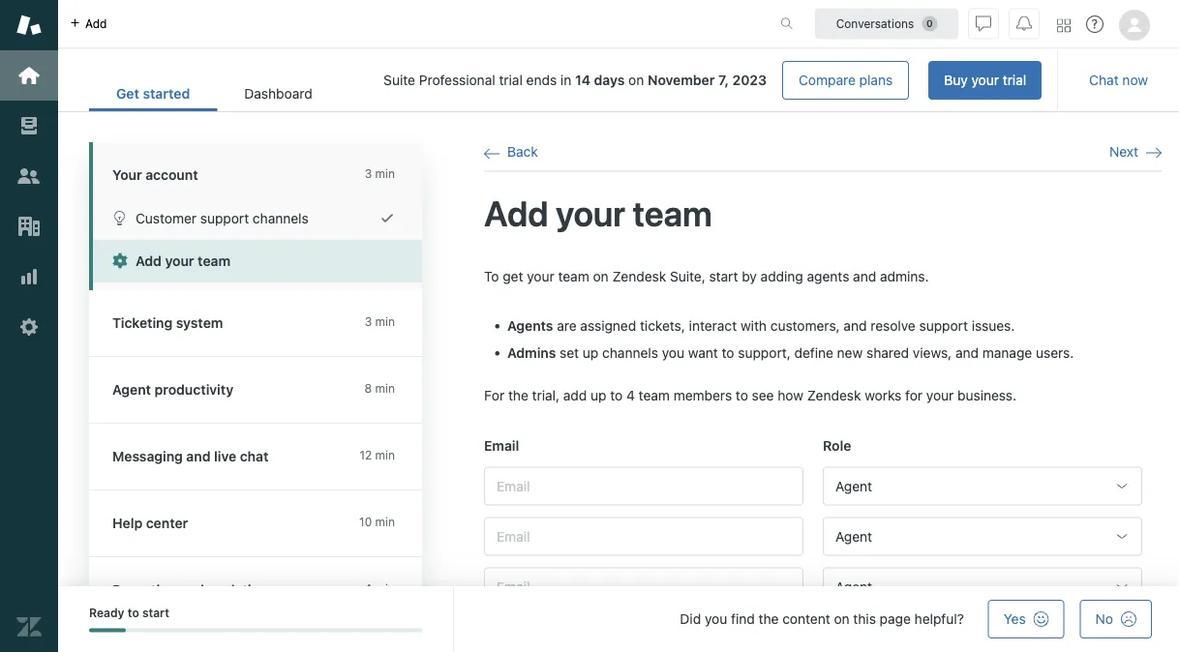 Task type: describe. For each thing, give the bounding box(es) containing it.
12 min
[[360, 449, 395, 462]]

tab list containing get started
[[89, 76, 340, 111]]

min for agent productivity
[[375, 382, 395, 396]]

10
[[359, 516, 372, 529]]

2023
[[733, 72, 767, 88]]

ticketing
[[112, 315, 173, 331]]

your inside the content-title region
[[556, 193, 626, 234]]

business.
[[958, 388, 1017, 404]]

to down reporting on the left of the page
[[128, 607, 139, 620]]

conversations button
[[815, 8, 959, 39]]

resolve
[[871, 318, 916, 334]]

to
[[484, 268, 499, 284]]

0 horizontal spatial the
[[508, 388, 529, 404]]

2 email field from the top
[[484, 517, 804, 556]]

agents
[[507, 318, 553, 334]]

team up are
[[558, 268, 590, 284]]

1 vertical spatial 4
[[365, 582, 372, 596]]

back button
[[484, 143, 538, 161]]

chat
[[1090, 72, 1119, 88]]

and up new
[[844, 318, 867, 334]]

add inside the content-title region
[[484, 193, 549, 234]]

conversations
[[836, 17, 914, 31]]

content
[[783, 612, 831, 627]]

get help image
[[1086, 15, 1104, 33]]

messaging
[[112, 449, 183, 465]]

with
[[741, 318, 767, 334]]

shared
[[867, 345, 909, 361]]

1 email field from the top
[[484, 467, 804, 506]]

admins set up channels you want to support, define new shared views, and manage users.
[[507, 345, 1074, 361]]

days
[[594, 72, 625, 88]]

your inside add your team button
[[165, 253, 194, 269]]

10 min
[[359, 516, 395, 529]]

your account
[[112, 167, 198, 183]]

agent for agent popup button for first email field
[[836, 478, 873, 494]]

1 vertical spatial start
[[142, 607, 169, 620]]

button displays agent's chat status as invisible. image
[[976, 16, 992, 31]]

in
[[561, 72, 572, 88]]

and right agents
[[853, 268, 877, 284]]

next button
[[1110, 143, 1162, 161]]

content-title region
[[484, 191, 1162, 236]]

assigned
[[580, 318, 636, 334]]

help
[[112, 516, 143, 532]]

how
[[778, 388, 804, 404]]

for
[[484, 388, 505, 404]]

agents are assigned tickets, interact with customers, and resolve support issues.
[[507, 318, 1015, 334]]

add your team button
[[93, 240, 422, 283]]

8 min
[[365, 382, 395, 396]]

system
[[176, 315, 223, 331]]

users.
[[1036, 345, 1074, 361]]

november
[[648, 72, 715, 88]]

helpful?
[[915, 612, 964, 627]]

trial for professional
[[499, 72, 523, 88]]

professional
[[419, 72, 495, 88]]

reporting
[[112, 582, 177, 598]]

to down assigned
[[610, 388, 623, 404]]

to get your team on zendesk suite, start by adding agents and admins.
[[484, 268, 929, 284]]

suite professional trial ends in 14 days on november 7, 2023
[[384, 72, 767, 88]]

November 7, 2023 text field
[[648, 72, 767, 88]]

chat now
[[1090, 72, 1148, 88]]

productivity
[[155, 382, 234, 398]]

get
[[116, 86, 139, 102]]

help center
[[112, 516, 188, 532]]

live
[[214, 449, 236, 465]]

buy
[[944, 72, 968, 88]]

page
[[880, 612, 911, 627]]

team inside the content-title region
[[633, 193, 712, 234]]

zendesk support image
[[16, 13, 42, 38]]

by
[[742, 268, 757, 284]]

support inside customer support channels button
[[200, 210, 249, 226]]

3 min for your account
[[365, 167, 395, 181]]

1 vertical spatial the
[[759, 612, 779, 627]]

dashboard tab
[[217, 76, 340, 111]]

compare plans button
[[782, 61, 909, 100]]

customer support channels
[[136, 210, 309, 226]]

2 horizontal spatial on
[[834, 612, 850, 627]]

add button
[[58, 0, 119, 47]]

adding
[[761, 268, 804, 284]]

and left the live
[[186, 449, 211, 465]]

views,
[[913, 345, 952, 361]]

want
[[688, 345, 718, 361]]

works
[[865, 388, 902, 404]]

channels inside button
[[253, 210, 309, 226]]

see
[[752, 388, 774, 404]]

footer containing did you find the content on this page helpful?
[[58, 587, 1179, 653]]

did
[[680, 612, 701, 627]]

3 agent button from the top
[[823, 568, 1143, 607]]

define
[[795, 345, 834, 361]]

admins.
[[880, 268, 929, 284]]

agent for third agent popup button from the top
[[836, 579, 873, 595]]

suite
[[384, 72, 415, 88]]

min for ticketing system
[[375, 315, 395, 329]]

no
[[1096, 612, 1114, 627]]

team inside button
[[198, 253, 231, 269]]

buy your trial
[[944, 72, 1027, 88]]

3 for system
[[365, 315, 372, 329]]

views image
[[16, 113, 42, 138]]

dashboard
[[244, 86, 313, 102]]

interact
[[689, 318, 737, 334]]

trial for your
[[1003, 72, 1027, 88]]

customers,
[[771, 318, 840, 334]]

new
[[837, 345, 863, 361]]



Task type: locate. For each thing, give the bounding box(es) containing it.
4 min
[[365, 582, 395, 596]]

trial
[[1003, 72, 1027, 88], [499, 72, 523, 88]]

your
[[112, 167, 142, 183]]

0 vertical spatial add your team
[[484, 193, 712, 234]]

trial down 'notifications' image
[[1003, 72, 1027, 88]]

14
[[575, 72, 591, 88]]

4 down 10
[[365, 582, 372, 596]]

plans
[[860, 72, 893, 88]]

0 horizontal spatial add your team
[[136, 253, 231, 269]]

0 horizontal spatial zendesk
[[612, 268, 666, 284]]

account
[[145, 167, 198, 183]]

1 vertical spatial email field
[[484, 517, 804, 556]]

section
[[355, 61, 1042, 100]]

start left by
[[709, 268, 738, 284]]

1 vertical spatial channels
[[602, 345, 658, 361]]

1 3 min from the top
[[365, 167, 395, 181]]

progress bar image
[[89, 629, 126, 633]]

and
[[853, 268, 877, 284], [844, 318, 867, 334], [956, 345, 979, 361], [186, 449, 211, 465], [180, 582, 204, 598]]

customer support channels button
[[93, 197, 422, 240]]

started
[[143, 86, 190, 102]]

and right views, at right
[[956, 345, 979, 361]]

add right trial,
[[563, 388, 587, 404]]

agent for agent popup button related to 2nd email field
[[836, 529, 873, 545]]

0 vertical spatial agent button
[[823, 467, 1143, 506]]

min for reporting and analytics
[[375, 582, 395, 596]]

set
[[560, 345, 579, 361]]

1 vertical spatial add your team
[[136, 253, 231, 269]]

main element
[[0, 0, 58, 653]]

1 horizontal spatial add
[[484, 193, 549, 234]]

0 vertical spatial add
[[484, 193, 549, 234]]

ends
[[526, 72, 557, 88]]

ready
[[89, 607, 124, 620]]

2 vertical spatial on
[[834, 612, 850, 627]]

team
[[633, 193, 712, 234], [198, 253, 231, 269], [558, 268, 590, 284], [639, 388, 670, 404]]

0 vertical spatial start
[[709, 268, 738, 284]]

agent
[[112, 382, 151, 398], [836, 478, 873, 494], [836, 529, 873, 545], [836, 579, 873, 595]]

0 horizontal spatial channels
[[253, 210, 309, 226]]

0 vertical spatial 3
[[365, 167, 372, 181]]

2 3 from the top
[[365, 315, 372, 329]]

agent button
[[823, 467, 1143, 506], [823, 517, 1143, 556], [823, 568, 1143, 607]]

min for your account
[[375, 167, 395, 181]]

1 vertical spatial zendesk
[[807, 388, 861, 404]]

0 horizontal spatial 4
[[365, 582, 372, 596]]

add your team inside button
[[136, 253, 231, 269]]

1 trial from the left
[[1003, 72, 1027, 88]]

now
[[1123, 72, 1148, 88]]

4 inside region
[[627, 388, 635, 404]]

3 for account
[[365, 167, 372, 181]]

3 min down the suite on the top of page
[[365, 167, 395, 181]]

0 vertical spatial channels
[[253, 210, 309, 226]]

manage
[[983, 345, 1032, 361]]

for the trial, add up to 4 team members to see how zendesk works for your business.
[[484, 388, 1017, 404]]

support up views, at right
[[920, 318, 968, 334]]

customers image
[[16, 164, 42, 189]]

find
[[731, 612, 755, 627]]

add right zendesk support image
[[85, 17, 107, 31]]

suite,
[[670, 268, 706, 284]]

you down tickets,
[[662, 345, 685, 361]]

1 horizontal spatial add
[[563, 388, 587, 404]]

3 inside your account heading
[[365, 167, 372, 181]]

1 horizontal spatial you
[[705, 612, 728, 627]]

3 min from the top
[[375, 382, 395, 396]]

add your team
[[484, 193, 712, 234], [136, 253, 231, 269]]

1 vertical spatial support
[[920, 318, 968, 334]]

and left analytics
[[180, 582, 204, 598]]

the right find
[[759, 612, 779, 627]]

add down customer
[[136, 253, 162, 269]]

8
[[365, 382, 372, 396]]

1 vertical spatial 3
[[365, 315, 372, 329]]

add
[[484, 193, 549, 234], [136, 253, 162, 269]]

issues.
[[972, 318, 1015, 334]]

analytics
[[208, 582, 266, 598]]

0 vertical spatial the
[[508, 388, 529, 404]]

1 3 from the top
[[365, 167, 372, 181]]

channels up add your team button
[[253, 210, 309, 226]]

1 vertical spatial you
[[705, 612, 728, 627]]

footer
[[58, 587, 1179, 653]]

0 horizontal spatial on
[[593, 268, 609, 284]]

6 min from the top
[[375, 582, 395, 596]]

add
[[85, 17, 107, 31], [563, 388, 587, 404]]

buy your trial button
[[929, 61, 1042, 100]]

did you find the content on this page helpful?
[[680, 612, 964, 627]]

0 horizontal spatial start
[[142, 607, 169, 620]]

zendesk
[[612, 268, 666, 284], [807, 388, 861, 404]]

up right trial,
[[591, 388, 607, 404]]

min up 8 min
[[375, 315, 395, 329]]

to left see
[[736, 388, 748, 404]]

1 vertical spatial add
[[136, 253, 162, 269]]

1 horizontal spatial zendesk
[[807, 388, 861, 404]]

1 horizontal spatial on
[[629, 72, 644, 88]]

email
[[484, 438, 519, 454]]

admins
[[507, 345, 556, 361]]

trial left ends at left
[[499, 72, 523, 88]]

2 min from the top
[[375, 315, 395, 329]]

start
[[709, 268, 738, 284], [142, 607, 169, 620]]

no button
[[1080, 600, 1152, 639]]

get
[[503, 268, 523, 284]]

3 min for ticketing system
[[365, 315, 395, 329]]

to
[[722, 345, 735, 361], [610, 388, 623, 404], [736, 388, 748, 404], [128, 607, 139, 620]]

2 vertical spatial agent button
[[823, 568, 1143, 607]]

add inside button
[[136, 253, 162, 269]]

min for help center
[[375, 516, 395, 529]]

1 vertical spatial agent button
[[823, 517, 1143, 556]]

zendesk products image
[[1057, 19, 1071, 32]]

your inside buy your trial button
[[972, 72, 999, 88]]

0 horizontal spatial add
[[85, 17, 107, 31]]

min inside your account heading
[[375, 167, 395, 181]]

1 horizontal spatial 4
[[627, 388, 635, 404]]

min right 10
[[375, 516, 395, 529]]

4
[[627, 388, 635, 404], [365, 582, 372, 596]]

7,
[[718, 72, 729, 88]]

support up add your team button
[[200, 210, 249, 226]]

your account heading
[[89, 142, 422, 197]]

region containing to get your team on zendesk suite, start by adding agents and admins.
[[484, 267, 1162, 653]]

back
[[507, 144, 538, 160]]

you inside region
[[662, 345, 685, 361]]

1 horizontal spatial channels
[[602, 345, 658, 361]]

2 trial from the left
[[499, 72, 523, 88]]

0 vertical spatial zendesk
[[612, 268, 666, 284]]

the
[[508, 388, 529, 404], [759, 612, 779, 627]]

center
[[146, 516, 188, 532]]

1 vertical spatial up
[[591, 388, 607, 404]]

get started image
[[16, 63, 42, 88]]

1 vertical spatial 3 min
[[365, 315, 395, 329]]

3 min up 8 min
[[365, 315, 395, 329]]

are
[[557, 318, 577, 334]]

trial,
[[532, 388, 560, 404]]

channels down assigned
[[602, 345, 658, 361]]

team left members
[[639, 388, 670, 404]]

1 agent button from the top
[[823, 467, 1143, 506]]

on left this
[[834, 612, 850, 627]]

region
[[484, 267, 1162, 653]]

2 agent button from the top
[[823, 517, 1143, 556]]

0 vertical spatial email field
[[484, 467, 804, 506]]

Email field
[[484, 467, 804, 506], [484, 517, 804, 556]]

min for messaging and live chat
[[375, 449, 395, 462]]

role
[[823, 438, 852, 454]]

0 vertical spatial 3 min
[[365, 167, 395, 181]]

5 min from the top
[[375, 516, 395, 529]]

notifications image
[[1017, 16, 1032, 31]]

on right days
[[629, 72, 644, 88]]

organizations image
[[16, 214, 42, 239]]

0 vertical spatial 4
[[627, 388, 635, 404]]

1 horizontal spatial start
[[709, 268, 738, 284]]

0 vertical spatial on
[[629, 72, 644, 88]]

progress-bar progress bar
[[89, 629, 422, 633]]

1 horizontal spatial support
[[920, 318, 968, 334]]

min down 10 min
[[375, 582, 395, 596]]

section containing compare plans
[[355, 61, 1042, 100]]

reporting and analytics
[[112, 582, 266, 598]]

trial inside button
[[1003, 72, 1027, 88]]

add your team inside the content-title region
[[484, 193, 712, 234]]

yes button
[[988, 600, 1065, 639]]

for
[[905, 388, 923, 404]]

0 horizontal spatial add
[[136, 253, 162, 269]]

add down the 'back' button
[[484, 193, 549, 234]]

get started
[[116, 86, 190, 102]]

4 left members
[[627, 388, 635, 404]]

customer
[[136, 210, 197, 226]]

1 vertical spatial on
[[593, 268, 609, 284]]

ticketing system
[[112, 315, 223, 331]]

0 vertical spatial support
[[200, 210, 249, 226]]

1 horizontal spatial trial
[[1003, 72, 1027, 88]]

chat
[[240, 449, 269, 465]]

the right the for
[[508, 388, 529, 404]]

agent button for 2nd email field
[[823, 517, 1143, 556]]

next
[[1110, 144, 1139, 160]]

chat now button
[[1074, 61, 1164, 100]]

1 horizontal spatial add your team
[[484, 193, 712, 234]]

up right set
[[583, 345, 599, 361]]

start down reporting on the left of the page
[[142, 607, 169, 620]]

1 vertical spatial add
[[563, 388, 587, 404]]

compare
[[799, 72, 856, 88]]

min down the suite on the top of page
[[375, 167, 395, 181]]

yes
[[1004, 612, 1026, 627]]

0 horizontal spatial trial
[[499, 72, 523, 88]]

min right 8
[[375, 382, 395, 396]]

add inside region
[[563, 388, 587, 404]]

12
[[360, 449, 372, 462]]

0 vertical spatial up
[[583, 345, 599, 361]]

agent productivity
[[112, 382, 234, 398]]

1 min from the top
[[375, 167, 395, 181]]

tickets,
[[640, 318, 685, 334]]

4 min from the top
[[375, 449, 395, 462]]

agents
[[807, 268, 850, 284]]

agent button for first email field
[[823, 467, 1143, 506]]

reporting image
[[16, 264, 42, 290]]

team up suite,
[[633, 193, 712, 234]]

add inside dropdown button
[[85, 17, 107, 31]]

2 3 min from the top
[[365, 315, 395, 329]]

to right want
[[722, 345, 735, 361]]

min right "12" at the bottom left of the page
[[375, 449, 395, 462]]

team down customer support channels
[[198, 253, 231, 269]]

zendesk right how
[[807, 388, 861, 404]]

compare plans
[[799, 72, 893, 88]]

on
[[629, 72, 644, 88], [593, 268, 609, 284], [834, 612, 850, 627]]

messaging and live chat
[[112, 449, 269, 465]]

3 min
[[365, 167, 395, 181], [365, 315, 395, 329]]

on up assigned
[[593, 268, 609, 284]]

0 vertical spatial you
[[662, 345, 685, 361]]

0 horizontal spatial you
[[662, 345, 685, 361]]

this
[[853, 612, 876, 627]]

members
[[674, 388, 732, 404]]

3 min inside your account heading
[[365, 167, 395, 181]]

3
[[365, 167, 372, 181], [365, 315, 372, 329]]

zendesk left suite,
[[612, 268, 666, 284]]

0 vertical spatial add
[[85, 17, 107, 31]]

you right did
[[705, 612, 728, 627]]

zendesk image
[[16, 615, 42, 640]]

your
[[972, 72, 999, 88], [556, 193, 626, 234], [165, 253, 194, 269], [527, 268, 555, 284], [926, 388, 954, 404]]

1 horizontal spatial the
[[759, 612, 779, 627]]

tab list
[[89, 76, 340, 111]]

0 horizontal spatial support
[[200, 210, 249, 226]]

admin image
[[16, 315, 42, 340]]



Task type: vqa. For each thing, say whether or not it's contained in the screenshot.
'sample' in SAMPLE TICKET: Damaged product 'link'
no



